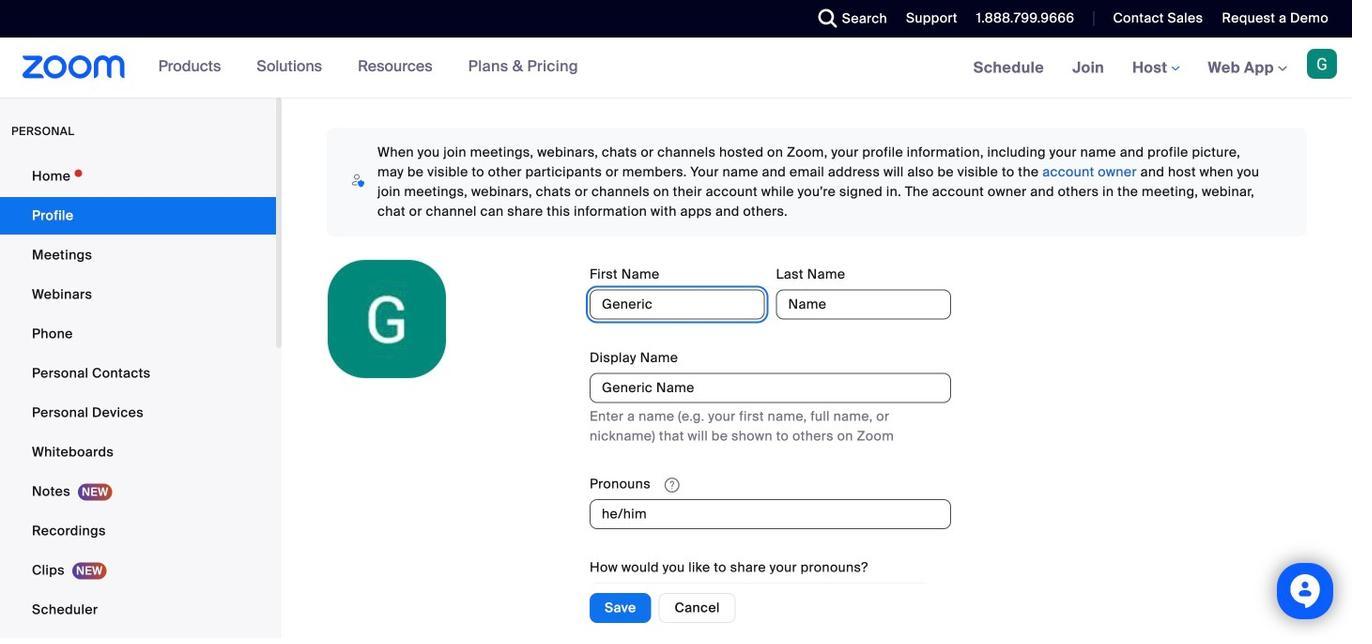 Task type: describe. For each thing, give the bounding box(es) containing it.
edit user photo image
[[372, 311, 402, 328]]

user photo image
[[328, 260, 446, 379]]

learn more about pronouns image
[[659, 477, 685, 494]]

personal menu menu
[[0, 158, 276, 639]]

Last Name text field
[[776, 290, 951, 320]]

profile picture image
[[1307, 49, 1337, 79]]



Task type: vqa. For each thing, say whether or not it's contained in the screenshot.
Tabs of my account settings page tab list at the top of the page
no



Task type: locate. For each thing, give the bounding box(es) containing it.
product information navigation
[[144, 38, 593, 98]]

meetings navigation
[[960, 38, 1352, 99]]

banner
[[0, 38, 1352, 99]]

zoom logo image
[[23, 55, 125, 79]]

First Name text field
[[590, 290, 765, 320]]

None text field
[[590, 373, 951, 403]]

Pronouns text field
[[590, 500, 951, 530]]



